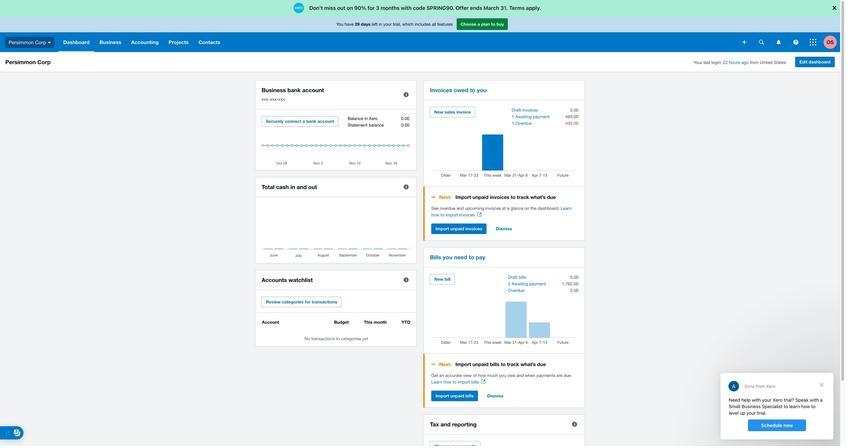 Task type: locate. For each thing, give the bounding box(es) containing it.
1 vertical spatial heading
[[431, 361, 579, 369]]

1 heading from the top
[[431, 193, 579, 201]]

dialog
[[0, 0, 845, 16], [721, 374, 834, 440]]

heading up opens in a new tab icon
[[431, 361, 579, 369]]

banner
[[0, 16, 840, 52]]

panel body document
[[431, 205, 579, 219], [431, 205, 579, 219], [431, 373, 579, 386]]

0 vertical spatial heading
[[431, 193, 579, 201]]

empty state bank feed widget with a tooltip explaining the feature. includes a 'securely connect a bank account' button and a data-less flat line graph marking four weekly dates, indicating future account balance tracking. image
[[262, 116, 410, 165]]

heading up opens in a new tab image
[[431, 193, 579, 201]]

0 vertical spatial dialog
[[0, 0, 845, 16]]

2 heading from the top
[[431, 361, 579, 369]]

panel body document for heading corresponding to opens in a new tab image
[[431, 205, 579, 219]]

opens in a new tab image
[[482, 380, 486, 384]]

heading for opens in a new tab icon
[[431, 361, 579, 369]]

heading
[[431, 193, 579, 201], [431, 361, 579, 369]]

panel body document for heading related to opens in a new tab icon
[[431, 373, 579, 386]]

svg image
[[810, 39, 816, 46], [759, 40, 764, 45], [777, 40, 781, 45], [794, 40, 799, 45], [743, 40, 747, 44], [48, 42, 51, 43]]

heading for opens in a new tab image
[[431, 193, 579, 201]]

opens in a new tab image
[[478, 213, 482, 217]]



Task type: describe. For each thing, give the bounding box(es) containing it.
empty state widget for the total cash in and out feature, displaying a column graph summarising bank transaction data as total money in versus total money out across all connected bank accounts, enabling a visual comparison of the two amounts. image
[[262, 204, 410, 259]]

1 vertical spatial dialog
[[721, 374, 834, 440]]

empty state of the accounts watchlist widget, featuring a 'review categories for transactions' button and a data-less table with headings 'account,' 'budget,' 'this month,' and 'ytd.' image
[[262, 320, 410, 342]]



Task type: vqa. For each thing, say whether or not it's contained in the screenshot.
OPENS IN A NEW TAB image
yes



